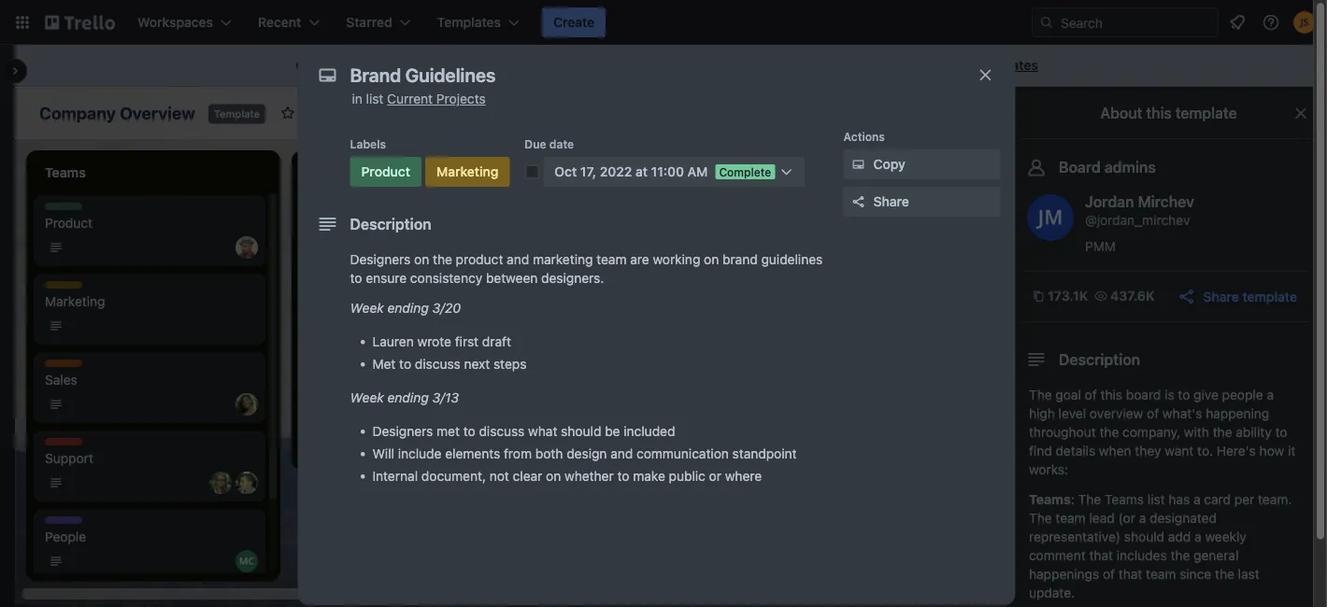 Task type: describe. For each thing, give the bounding box(es) containing it.
working
[[653, 252, 700, 267]]

product inside product it website redesign
[[841, 204, 884, 217]]

board inside the goal of this board is to give people a high level overview of what's happening throughout the company, with the ability to find details when they want to. here's how it works:
[[1126, 387, 1161, 403]]

discuss inside lauren wrote first draft met to discuss next steps
[[415, 357, 460, 372]]

teams inside : the teams list has a card per team. the team lead (or a designated representative) should add a weekly comment that includes the general happenings of that team since the last update.
[[1105, 492, 1144, 507]]

update
[[841, 372, 885, 388]]

a inside the goal of this board is to give people a high level overview of what's happening throughout the company, with the ability to find details when they want to. here's how it works:
[[1267, 387, 1274, 403]]

marketing for marketing
[[436, 164, 498, 179]]

both
[[535, 446, 563, 462]]

color: yellow, title: "marketing" element for marketing
[[45, 281, 99, 295]]

share button
[[843, 187, 1000, 217]]

color: red, title: "support" element
[[45, 438, 89, 452]]

create board from template link
[[683, 50, 877, 80]]

30%
[[469, 215, 497, 231]]

company
[[39, 103, 116, 123]]

current
[[387, 91, 433, 107]]

11:00
[[651, 164, 684, 179]]

marketing up sales sales
[[45, 294, 105, 309]]

projects
[[436, 91, 486, 107]]

anyone
[[485, 57, 529, 73]]

: the teams list has a card per team. the team lead (or a designated representative) should add a weekly comment that includes the general happenings of that team since the last update.
[[1029, 492, 1292, 601]]

board admins
[[1059, 158, 1156, 176]]

copy
[[873, 157, 905, 172]]

met
[[372, 357, 396, 372]]

1 vertical spatial the
[[1078, 492, 1101, 507]]

sales link
[[45, 371, 254, 390]]

a right this
[[357, 57, 364, 73]]

template inside 'create board from template' link
[[811, 57, 866, 73]]

amy freiderson (amyfreiderson) image
[[847, 100, 873, 126]]

about this template
[[1100, 104, 1237, 122]]

0 horizontal spatial in
[[352, 91, 362, 107]]

Mark due date as complete checkbox
[[525, 164, 540, 179]]

it
[[1288, 443, 1296, 459]]

the left 'internet' on the left
[[551, 57, 570, 73]]

rate
[[434, 391, 458, 407]]

0 horizontal spatial is
[[344, 57, 354, 73]]

color: purple, title: "people" element
[[45, 517, 82, 531]]

share template button
[[1177, 287, 1297, 307]]

the up here's
[[1213, 425, 1232, 440]]

oct for oct 17, 2022 at 11:00 am
[[555, 164, 577, 179]]

the inside the goal of this board is to give people a high level overview of what's happening throughout the company, with the ability to find details when they want to. here's how it works:
[[1029, 387, 1052, 403]]

sales sales
[[45, 361, 77, 388]]

to up how
[[1275, 425, 1287, 440]]

oct 18, 2022
[[598, 241, 666, 254]]

ability
[[1236, 425, 1272, 440]]

a right (or
[[1139, 511, 1146, 526]]

people
[[1222, 387, 1263, 403]]

20%
[[480, 391, 507, 407]]

design
[[567, 446, 607, 462]]

0 horizontal spatial chris temperson (christemperson) image
[[236, 236, 258, 259]]

1 teams from the left
[[1029, 492, 1071, 507]]

table
[[456, 105, 489, 121]]

update.
[[1029, 585, 1075, 601]]

brand
[[722, 252, 758, 267]]

be
[[605, 424, 620, 439]]

description for on
[[350, 215, 431, 233]]

amy freiderson (amyfreiderson) image
[[209, 472, 232, 494]]

week ending 3/20
[[350, 300, 461, 316]]

0 vertical spatial this
[[1146, 104, 1172, 122]]

a right 'has'
[[1193, 492, 1200, 507]]

not
[[489, 469, 509, 484]]

1 horizontal spatial team
[[1055, 511, 1086, 526]]

2022 for 17,
[[600, 164, 632, 179]]

2022 for 18,
[[639, 241, 666, 254]]

product it website redesign
[[841, 204, 949, 231]]

find
[[1029, 443, 1052, 459]]

create button
[[542, 7, 606, 37]]

sales
[[365, 215, 396, 231]]

admins
[[1104, 158, 1156, 176]]

create board from template
[[694, 57, 866, 73]]

0 vertical spatial chris temperson (christemperson) image
[[895, 100, 921, 126]]

marketing
[[533, 252, 593, 267]]

update help documentation link
[[841, 371, 1058, 390]]

on inside designers met to discuss what should be included will include elements from both design and communication standpoint internal document, not clear on whether to make public or where
[[546, 469, 561, 484]]

revenue
[[399, 215, 448, 231]]

since
[[1180, 567, 1211, 582]]

is inside the goal of this board is to give people a high level overview of what's happening throughout the company, with the ability to find details when they want to. here's how it works:
[[1165, 387, 1174, 403]]

pmm
[[1085, 239, 1116, 254]]

to right met
[[463, 424, 475, 439]]

3/20
[[432, 300, 461, 316]]

the down add
[[1170, 548, 1190, 564]]

on right anyone
[[532, 57, 547, 73]]

details
[[1056, 443, 1095, 459]]

marketing marketing
[[45, 282, 105, 309]]

share for share template
[[1203, 289, 1239, 304]]

board for board
[[372, 105, 409, 121]]

Board name text field
[[30, 98, 205, 128]]

or
[[709, 469, 721, 484]]

include
[[398, 446, 442, 462]]

john smith (johnsmith38824343) image
[[1293, 11, 1316, 34]]

whether
[[564, 469, 614, 484]]

mirchev
[[1138, 193, 1194, 211]]

1 vertical spatial of
[[1147, 406, 1159, 421]]

increase for increase conversion rate by 20% by q3
[[310, 391, 361, 407]]

general
[[1193, 548, 1239, 564]]

lauren wrote first draft met to discuss next steps
[[372, 334, 527, 372]]

john opherson (johnopherson) image
[[920, 100, 946, 126]]

it
[[882, 204, 893, 217]]

first
[[455, 334, 479, 350]]

chris temperson (christemperson) image
[[774, 236, 796, 259]]

labels
[[350, 137, 386, 150]]

high
[[1029, 406, 1055, 421]]

0 vertical spatial board
[[739, 57, 775, 73]]

product inside product product
[[45, 204, 88, 217]]

templates
[[977, 57, 1038, 73]]

color: green, title: "product" element down labels at the top of the page
[[350, 157, 421, 187]]

5
[[1003, 241, 1010, 254]]

marketing for marketing marketing
[[45, 282, 99, 295]]

marketing for marketing increase conversion rate by 20% by q3
[[310, 379, 365, 393]]

2 vertical spatial the
[[1029, 511, 1052, 526]]

how
[[1259, 443, 1284, 459]]

sales for increase
[[310, 204, 339, 217]]

designers for designers met to discuss what should be included will include elements from both design and communication standpoint internal document, not clear on whether to make public or where
[[372, 424, 433, 439]]

lead
[[1089, 511, 1115, 526]]

product ship ios app
[[310, 301, 388, 328]]

increase sales revenue by 30% in q3 link
[[310, 214, 527, 251]]

from inside 'create board from template' link
[[778, 57, 807, 73]]

about
[[1100, 104, 1142, 122]]

beth orthman (bethorthman) image
[[236, 393, 258, 416]]

0 vertical spatial public
[[368, 57, 405, 73]]

on down increase sales revenue by 30% in q3 link
[[414, 252, 429, 267]]

beth orthman (bethorthman) image
[[508, 255, 531, 278]]

week for week ending 3/20
[[350, 300, 384, 316]]

search image
[[1039, 15, 1054, 30]]

the inside designers on the product and marketing team are working on brand guidelines to ensure consistency between designers.
[[433, 252, 452, 267]]

increase for increase sales revenue by 30% in q3
[[310, 215, 361, 231]]

primary element
[[0, 0, 1327, 45]]

board for board admins
[[1059, 158, 1101, 176]]

designers.
[[541, 271, 604, 286]]

includes
[[1117, 548, 1167, 564]]

template inside share template 'button'
[[1242, 289, 1297, 304]]

the up when
[[1099, 425, 1119, 440]]

marques closter (marquescloster) image
[[236, 550, 258, 573]]

to inside lauren wrote first draft met to discuss next steps
[[399, 357, 411, 372]]

week for week ending 3/13
[[350, 390, 384, 406]]

q3 for increase sales revenue by 30% in q3
[[310, 234, 328, 250]]

0 vertical spatial of
[[1085, 387, 1097, 403]]

happening
[[1206, 406, 1269, 421]]

redesign
[[893, 215, 949, 231]]

ios
[[340, 313, 362, 328]]

week ending 3/13
[[350, 390, 459, 406]]

and inside designers met to discuss what should be included will include elements from both design and communication standpoint internal document, not clear on whether to make public or where
[[610, 446, 633, 462]]

andre gorte (andregorte) image
[[871, 100, 897, 126]]

marketing increase conversion rate by 20% by q3
[[310, 379, 526, 425]]

people people
[[45, 518, 86, 545]]

people inside people people
[[45, 518, 82, 531]]

support inside support support
[[45, 439, 89, 452]]

works:
[[1029, 462, 1068, 478]]

Search field
[[1054, 8, 1218, 36]]

this inside the goal of this board is to give people a high level overview of what's happening throughout the company, with the ability to find details when they want to. here's how it works:
[[1100, 387, 1122, 403]]

color: orange, title: "sales" element for sales
[[45, 360, 82, 374]]

1 vertical spatial that
[[1118, 567, 1142, 582]]

jordan mirchev link
[[1085, 193, 1194, 211]]

standpoint
[[732, 446, 797, 462]]

ship
[[310, 313, 337, 328]]

this is a public template for anyone on the internet to copy.
[[315, 57, 672, 73]]

more
[[941, 57, 973, 73]]

representative)
[[1029, 529, 1121, 545]]

conversion
[[365, 391, 431, 407]]

color: green, title: "product" element down marketing
[[576, 281, 619, 295]]

by for revenue
[[451, 215, 466, 231]]



Task type: locate. For each thing, give the bounding box(es) containing it.
team.
[[1258, 492, 1292, 507]]

public
[[368, 57, 405, 73], [669, 469, 705, 484]]

to left make
[[617, 469, 629, 484]]

2 week from the top
[[350, 390, 384, 406]]

color: green, title: "product" element
[[350, 157, 421, 187], [45, 203, 88, 217], [841, 203, 884, 217], [576, 281, 619, 295], [310, 300, 353, 314]]

sales down marketing marketing
[[45, 361, 74, 374]]

should up design
[[561, 424, 601, 439]]

ending left 3/13 at left
[[387, 390, 429, 406]]

when
[[1099, 443, 1131, 459]]

support down sales sales
[[45, 439, 89, 452]]

here's
[[1217, 443, 1256, 459]]

and up between
[[507, 252, 529, 267]]

0 vertical spatial board
[[372, 105, 409, 121]]

of inside : the teams list has a card per team. the team lead (or a designated representative) should add a weekly comment that includes the general happenings of that team since the last update.
[[1103, 567, 1115, 582]]

1 horizontal spatial board
[[1126, 387, 1161, 403]]

0 vertical spatial jordan mirchev (jordan_mirchev) image
[[944, 100, 970, 126]]

overview
[[1090, 406, 1143, 421]]

1 vertical spatial sm image
[[849, 155, 868, 174]]

current projects link
[[387, 91, 486, 107]]

to inside designers on the product and marketing team are working on brand guidelines to ensure consistency between designers.
[[350, 271, 362, 286]]

support support
[[45, 439, 93, 466]]

from inside designers met to discuss what should be included will include elements from both design and communication standpoint internal document, not clear on whether to make public or where
[[504, 446, 532, 462]]

share inside button
[[873, 194, 909, 209]]

designers inside designers on the product and marketing team are working on brand guidelines to ensure consistency between designers.
[[350, 252, 411, 267]]

marketing up 30%
[[436, 164, 498, 179]]

card
[[1204, 492, 1231, 507]]

consistency
[[410, 271, 482, 286]]

oct
[[555, 164, 577, 179], [598, 241, 617, 254]]

team down :
[[1055, 511, 1086, 526]]

list left 'has'
[[1147, 492, 1165, 507]]

product link
[[45, 214, 254, 233]]

1 horizontal spatial list
[[1147, 492, 1165, 507]]

1 horizontal spatial sm image
[[849, 155, 868, 174]]

sm image inside copy link
[[849, 155, 868, 174]]

color: blue, title: "it" element
[[882, 203, 920, 217]]

2 teams from the left
[[1105, 492, 1144, 507]]

a right people
[[1267, 387, 1274, 403]]

the goal of this board is to give people a high level overview of what's happening throughout the company, with the ability to find details when they want to. here's how it works:
[[1029, 387, 1296, 478]]

discuss down 20%
[[479, 424, 525, 439]]

has
[[1169, 492, 1190, 507]]

(or
[[1118, 511, 1135, 526]]

jordan mirchev (jordan_mirchev) image
[[944, 100, 970, 126], [1027, 194, 1074, 241]]

0 horizontal spatial from
[[504, 446, 532, 462]]

1 horizontal spatial 2022
[[639, 241, 666, 254]]

to up what's
[[1178, 387, 1190, 403]]

1 vertical spatial description
[[1059, 351, 1140, 369]]

0 vertical spatial q3
[[310, 234, 328, 250]]

create for create
[[553, 14, 595, 30]]

and down be
[[610, 446, 633, 462]]

1 horizontal spatial should
[[1124, 529, 1165, 545]]

marketing inside marketing increase conversion rate by 20% by q3
[[310, 379, 365, 393]]

where
[[725, 469, 762, 484]]

star or unstar board image
[[281, 106, 296, 121]]

2 q3 from the top
[[310, 410, 328, 425]]

product inside product ship ios app
[[310, 301, 353, 314]]

1 vertical spatial jordan mirchev (jordan_mirchev) image
[[1027, 194, 1074, 241]]

color: orange, title: "sales" element down marketing marketing
[[45, 360, 82, 374]]

to
[[624, 57, 636, 73], [350, 271, 362, 286], [399, 357, 411, 372], [1178, 387, 1190, 403], [463, 424, 475, 439], [1275, 425, 1287, 440], [617, 469, 629, 484]]

0 horizontal spatial sm image
[[293, 57, 311, 76]]

color: green, title: "product" element up marketing marketing
[[45, 203, 88, 217]]

wrote
[[417, 334, 451, 350]]

0 horizontal spatial jordan mirchev (jordan_mirchev) image
[[944, 100, 970, 126]]

2 vertical spatial of
[[1103, 567, 1115, 582]]

marketing inside marketing marketing
[[45, 282, 99, 295]]

1 horizontal spatial public
[[669, 469, 705, 484]]

create up 'internet' on the left
[[553, 14, 595, 30]]

description for goal
[[1059, 351, 1140, 369]]

the down general
[[1215, 567, 1234, 582]]

sm image left this
[[293, 57, 311, 76]]

complete
[[719, 165, 771, 178]]

that
[[1089, 548, 1113, 564], [1118, 567, 1142, 582]]

description up ensure
[[350, 215, 431, 233]]

0 vertical spatial list
[[366, 91, 383, 107]]

q3 for increase conversion rate by 20% by q3
[[310, 410, 328, 425]]

list left current
[[366, 91, 383, 107]]

1 horizontal spatial and
[[610, 446, 633, 462]]

1 vertical spatial color: orange, title: "sales" element
[[45, 360, 82, 374]]

teams
[[1029, 492, 1071, 507], [1105, 492, 1144, 507]]

by left 30%
[[451, 215, 466, 231]]

0 notifications image
[[1226, 11, 1249, 34]]

create for create board from template
[[694, 57, 736, 73]]

public down the communication
[[669, 469, 705, 484]]

list inside : the teams list has a card per team. the team lead (or a designated representative) should add a weekly comment that includes the general happenings of that team since the last update.
[[1147, 492, 1165, 507]]

should up includes
[[1124, 529, 1165, 545]]

q3 up product ship ios app
[[310, 234, 328, 250]]

marketing link
[[45, 293, 254, 311]]

sm image for copy
[[849, 155, 868, 174]]

1 vertical spatial this
[[1100, 387, 1122, 403]]

explore more templates
[[892, 57, 1038, 73]]

2 vertical spatial color: yellow, title: "marketing" element
[[310, 378, 365, 393]]

marketing left conversion
[[310, 379, 365, 393]]

1 horizontal spatial from
[[778, 57, 807, 73]]

the up representative) at the bottom
[[1029, 511, 1052, 526]]

1 vertical spatial color: yellow, title: "marketing" element
[[45, 281, 99, 295]]

support up color: purple, title: "people" element
[[45, 451, 93, 466]]

0 horizontal spatial discuss
[[415, 357, 460, 372]]

that down representative) at the bottom
[[1089, 548, 1113, 564]]

sm image
[[293, 57, 311, 76], [849, 155, 868, 174]]

oct left 18,
[[598, 241, 617, 254]]

0 vertical spatial designers
[[350, 252, 411, 267]]

guidelines
[[761, 252, 823, 267]]

0 vertical spatial and
[[507, 252, 529, 267]]

1 horizontal spatial chris temperson (christemperson) image
[[895, 100, 921, 126]]

sm image for this is a public template for anyone on the internet to copy.
[[293, 57, 311, 76]]

1 horizontal spatial is
[[1165, 387, 1174, 403]]

2 people from the top
[[45, 529, 86, 545]]

they
[[1135, 443, 1161, 459]]

template
[[214, 108, 260, 120]]

2 support from the top
[[45, 451, 93, 466]]

2 horizontal spatial color: yellow, title: "marketing" element
[[425, 157, 510, 187]]

board up labels at the top of the page
[[372, 105, 409, 121]]

on left the brand at the top right of page
[[704, 252, 719, 267]]

draft
[[482, 334, 511, 350]]

0 vertical spatial 2022
[[600, 164, 632, 179]]

1 vertical spatial ending
[[387, 390, 429, 406]]

1 horizontal spatial of
[[1103, 567, 1115, 582]]

explore more templates link
[[881, 50, 1049, 80]]

last
[[1238, 567, 1259, 582]]

share inside 'button'
[[1203, 289, 1239, 304]]

ship ios app link
[[310, 311, 527, 330]]

of right happenings
[[1103, 567, 1115, 582]]

color: yellow, title: "marketing" element for increase
[[310, 378, 365, 393]]

of
[[1085, 387, 1097, 403], [1147, 406, 1159, 421], [1103, 567, 1115, 582]]

week down the met
[[350, 390, 384, 406]]

open information menu image
[[1262, 13, 1280, 32]]

share right the 437.6k on the right of page
[[1203, 289, 1239, 304]]

1 vertical spatial and
[[610, 446, 633, 462]]

1 horizontal spatial jordan mirchev (jordan_mirchev) image
[[1027, 194, 1074, 241]]

teams up (or
[[1105, 492, 1144, 507]]

0 horizontal spatial description
[[350, 215, 431, 233]]

weekly
[[1205, 529, 1247, 545]]

designers on the product and marketing team are working on brand guidelines to ensure consistency between designers.
[[350, 252, 823, 286]]

company overview
[[39, 103, 195, 123]]

and inside designers on the product and marketing team are working on brand guidelines to ensure consistency between designers.
[[507, 252, 529, 267]]

1 horizontal spatial in
[[501, 215, 512, 231]]

team down includes
[[1146, 567, 1176, 582]]

1 week from the top
[[350, 300, 384, 316]]

1 vertical spatial share
[[1203, 289, 1239, 304]]

of right goal
[[1085, 387, 1097, 403]]

description up goal
[[1059, 351, 1140, 369]]

in up labels at the top of the page
[[352, 91, 362, 107]]

oct for oct 18, 2022
[[598, 241, 617, 254]]

a right add
[[1194, 529, 1202, 545]]

public up current
[[368, 57, 405, 73]]

the up high
[[1029, 387, 1052, 403]]

1 horizontal spatial color: yellow, title: "marketing" element
[[310, 378, 365, 393]]

q3
[[310, 234, 328, 250], [310, 410, 328, 425]]

2022 left "at"
[[600, 164, 632, 179]]

increase conversion rate by 20% by q3 link
[[310, 390, 527, 427]]

1 horizontal spatial description
[[1059, 351, 1140, 369]]

0 vertical spatial team
[[596, 252, 627, 267]]

1 vertical spatial board
[[1059, 158, 1101, 176]]

1 horizontal spatial this
[[1146, 104, 1172, 122]]

this up overview
[[1100, 387, 1122, 403]]

color: orange, title: "sales" element left sales
[[310, 203, 348, 217]]

q3 inside marketing increase conversion rate by 20% by q3
[[310, 410, 328, 425]]

should inside : the teams list has a card per team. the team lead (or a designated representative) should add a weekly comment that includes the general happenings of that team since the last update.
[[1124, 529, 1165, 545]]

ending up lauren
[[387, 300, 429, 316]]

0 horizontal spatial create
[[553, 14, 595, 30]]

color: yellow, title: "marketing" element left conversion
[[310, 378, 365, 393]]

1 vertical spatial create
[[694, 57, 736, 73]]

ending
[[387, 300, 429, 316], [387, 390, 429, 406]]

product
[[361, 164, 410, 179], [45, 204, 88, 217], [841, 204, 884, 217], [45, 215, 93, 231], [576, 282, 619, 295], [310, 301, 353, 314]]

1 support from the top
[[45, 439, 89, 452]]

by for rate
[[461, 391, 476, 407]]

for
[[465, 57, 482, 73]]

at
[[635, 164, 648, 179]]

level
[[1058, 406, 1086, 421]]

the right :
[[1078, 492, 1101, 507]]

to left copy.
[[624, 57, 636, 73]]

create right copy.
[[694, 57, 736, 73]]

1 horizontal spatial oct
[[598, 241, 617, 254]]

sales for sales
[[45, 361, 74, 374]]

is up what's
[[1165, 387, 1174, 403]]

0 horizontal spatial should
[[561, 424, 601, 439]]

comment
[[1029, 548, 1086, 564]]

0 horizontal spatial color: yellow, title: "marketing" element
[[45, 281, 99, 295]]

designers for designers on the product and marketing team are working on brand guidelines to ensure consistency between designers.
[[350, 252, 411, 267]]

1 vertical spatial in
[[501, 215, 512, 231]]

color: orange, title: "sales" element for increase sales revenue by 30% in q3
[[310, 203, 348, 217]]

1 vertical spatial discuss
[[479, 424, 525, 439]]

0 horizontal spatial and
[[507, 252, 529, 267]]

is
[[344, 57, 354, 73], [1165, 387, 1174, 403]]

1 vertical spatial board
[[1126, 387, 1161, 403]]

q3 inside the sales increase sales revenue by 30% in q3
[[310, 234, 328, 250]]

list
[[366, 91, 383, 107], [1147, 492, 1165, 507]]

jordan
[[1085, 193, 1134, 211]]

1 horizontal spatial share
[[1203, 289, 1239, 304]]

to left ensure
[[350, 271, 362, 286]]

make
[[633, 469, 665, 484]]

2 ending from the top
[[387, 390, 429, 406]]

product product
[[45, 204, 93, 231]]

0 horizontal spatial this
[[1100, 387, 1122, 403]]

1 vertical spatial q3
[[310, 410, 328, 425]]

oct 17, 2022 at 11:00 am
[[555, 164, 708, 179]]

1 horizontal spatial board
[[1059, 158, 1101, 176]]

2 horizontal spatial of
[[1147, 406, 1159, 421]]

per
[[1234, 492, 1254, 507]]

throughout
[[1029, 425, 1096, 440]]

this
[[315, 57, 341, 73]]

sales up color: red, title: "support" element
[[45, 372, 77, 388]]

public inside designers met to discuss what should be included will include elements from both design and communication standpoint internal document, not clear on whether to make public or where
[[669, 469, 705, 484]]

share up 'website'
[[873, 194, 909, 209]]

0 vertical spatial in
[[352, 91, 362, 107]]

0 vertical spatial should
[[561, 424, 601, 439]]

the up consistency
[[433, 252, 452, 267]]

2022 right 18,
[[639, 241, 666, 254]]

1 horizontal spatial create
[[694, 57, 736, 73]]

discuss down wrote
[[415, 357, 460, 372]]

team left are
[[596, 252, 627, 267]]

designers
[[350, 252, 411, 267], [372, 424, 433, 439]]

designers inside designers met to discuss what should be included will include elements from both design and communication standpoint internal document, not clear on whether to make public or where
[[372, 424, 433, 439]]

discuss inside designers met to discuss what should be included will include elements from both design and communication standpoint internal document, not clear on whether to make public or where
[[479, 424, 525, 439]]

overview
[[120, 103, 195, 123]]

2022
[[600, 164, 632, 179], [639, 241, 666, 254]]

is right this
[[344, 57, 354, 73]]

in inside the sales increase sales revenue by 30% in q3
[[501, 215, 512, 231]]

2 horizontal spatial team
[[1146, 567, 1176, 582]]

2 vertical spatial team
[[1146, 567, 1176, 582]]

people link
[[45, 528, 254, 547]]

color: yellow, title: "marketing" element up 30%
[[425, 157, 510, 187]]

2 increase from the top
[[310, 391, 361, 407]]

in
[[352, 91, 362, 107], [501, 215, 512, 231]]

color: green, title: "product" element down copy at the right
[[841, 203, 884, 217]]

the
[[1029, 387, 1052, 403], [1078, 492, 1101, 507], [1029, 511, 1052, 526]]

a
[[357, 57, 364, 73], [1267, 387, 1274, 403], [1193, 492, 1200, 507], [1139, 511, 1146, 526], [1194, 529, 1202, 545]]

0 vertical spatial is
[[344, 57, 354, 73]]

color: yellow, title: "marketing" element down product product
[[45, 281, 99, 295]]

jordan mirchev (jordan_mirchev) image right 5
[[1027, 194, 1074, 241]]

by right rate
[[461, 391, 476, 407]]

1 vertical spatial increase
[[310, 391, 361, 407]]

increase
[[310, 215, 361, 231], [310, 391, 361, 407]]

0 horizontal spatial public
[[368, 57, 405, 73]]

to right the met
[[399, 357, 411, 372]]

0 vertical spatial increase
[[310, 215, 361, 231]]

:
[[1071, 492, 1075, 507]]

1 vertical spatial list
[[1147, 492, 1165, 507]]

share for share
[[873, 194, 909, 209]]

clear
[[513, 469, 542, 484]]

0 vertical spatial ending
[[387, 300, 429, 316]]

0 horizontal spatial team
[[596, 252, 627, 267]]

1 horizontal spatial that
[[1118, 567, 1142, 582]]

app
[[365, 313, 388, 328]]

color: yellow, title: "marketing" element
[[425, 157, 510, 187], [45, 281, 99, 295], [310, 378, 365, 393]]

0 horizontal spatial share
[[873, 194, 909, 209]]

1 vertical spatial designers
[[372, 424, 433, 439]]

1 increase from the top
[[310, 215, 361, 231]]

website
[[841, 215, 890, 231]]

0 vertical spatial that
[[1089, 548, 1113, 564]]

increase left sales
[[310, 215, 361, 231]]

support link
[[45, 450, 254, 468]]

sales increase sales revenue by 30% in q3
[[310, 204, 512, 250]]

should inside designers met to discuss what should be included will include elements from both design and communication standpoint internal document, not clear on whether to make public or where
[[561, 424, 601, 439]]

team inside designers on the product and marketing team are working on brand guidelines to ensure consistency between designers.
[[596, 252, 627, 267]]

0 vertical spatial discuss
[[415, 357, 460, 372]]

0 horizontal spatial teams
[[1029, 492, 1071, 507]]

are
[[630, 252, 649, 267]]

q3 right beth orthman (bethorthman) icon
[[310, 410, 328, 425]]

None text field
[[341, 58, 957, 92]]

teams down works:
[[1029, 492, 1071, 507]]

share
[[873, 194, 909, 209], [1203, 289, 1239, 304]]

0 horizontal spatial that
[[1089, 548, 1113, 564]]

sales left sales
[[310, 204, 339, 217]]

week down ensure
[[350, 300, 384, 316]]

1 vertical spatial is
[[1165, 387, 1174, 403]]

1 vertical spatial week
[[350, 390, 384, 406]]

color: orange, title: "sales" element
[[310, 203, 348, 217], [45, 360, 82, 374]]

marketing down product product
[[45, 282, 99, 295]]

increase inside marketing increase conversion rate by 20% by q3
[[310, 391, 361, 407]]

board up jordan
[[1059, 158, 1101, 176]]

0 vertical spatial week
[[350, 300, 384, 316]]

on down both
[[546, 469, 561, 484]]

1 horizontal spatial discuss
[[479, 424, 525, 439]]

by right 20%
[[511, 391, 526, 407]]

0 horizontal spatial oct
[[555, 164, 577, 179]]

sm image down actions
[[849, 155, 868, 174]]

create inside button
[[553, 14, 595, 30]]

oct left 17,
[[555, 164, 577, 179]]

sales inside sales sales
[[45, 361, 74, 374]]

by inside the sales increase sales revenue by 30% in q3
[[451, 215, 466, 231]]

1 ending from the top
[[387, 300, 429, 316]]

0 horizontal spatial 2022
[[600, 164, 632, 179]]

next
[[464, 357, 490, 372]]

1 q3 from the top
[[310, 234, 328, 250]]

sales inside the sales increase sales revenue by 30% in q3
[[310, 204, 339, 217]]

designers up include
[[372, 424, 433, 439]]

that down includes
[[1118, 567, 1142, 582]]

1 people from the top
[[45, 518, 82, 531]]

@jordan_mirchev
[[1085, 213, 1190, 228]]

jordan mirchev (jordan_mirchev) image down more
[[944, 100, 970, 126]]

date
[[549, 137, 574, 150]]

elements
[[445, 446, 500, 462]]

increase left conversion
[[310, 391, 361, 407]]

color: green, title: "product" element left app
[[310, 300, 353, 314]]

0 vertical spatial the
[[1029, 387, 1052, 403]]

ending for 3/20
[[387, 300, 429, 316]]

people
[[45, 518, 82, 531], [45, 529, 86, 545]]

1 vertical spatial should
[[1124, 529, 1165, 545]]

0 vertical spatial create
[[553, 14, 595, 30]]

increase inside the sales increase sales revenue by 30% in q3
[[310, 215, 361, 231]]

support
[[45, 439, 89, 452], [45, 451, 93, 466]]

in right 30%
[[501, 215, 512, 231]]

chris temperson (christemperson) image
[[895, 100, 921, 126], [236, 236, 258, 259]]

board
[[739, 57, 775, 73], [1126, 387, 1161, 403]]

tom mikelbach (tommikelbach) image
[[236, 472, 258, 494]]

company,
[[1122, 425, 1180, 440]]

lauren
[[372, 334, 414, 350]]

designers up ensure
[[350, 252, 411, 267]]

0 vertical spatial sm image
[[293, 57, 311, 76]]

this right about
[[1146, 104, 1172, 122]]

0 vertical spatial color: orange, title: "sales" element
[[310, 203, 348, 217]]

add
[[1168, 529, 1191, 545]]

internal
[[372, 469, 418, 484]]

1 vertical spatial oct
[[598, 241, 617, 254]]

ending for 3/13
[[387, 390, 429, 406]]

0 horizontal spatial color: orange, title: "sales" element
[[45, 360, 82, 374]]

1 horizontal spatial teams
[[1105, 492, 1144, 507]]

0 vertical spatial description
[[350, 215, 431, 233]]

of up company,
[[1147, 406, 1159, 421]]



Task type: vqa. For each thing, say whether or not it's contained in the screenshot.
EXPLORE
yes



